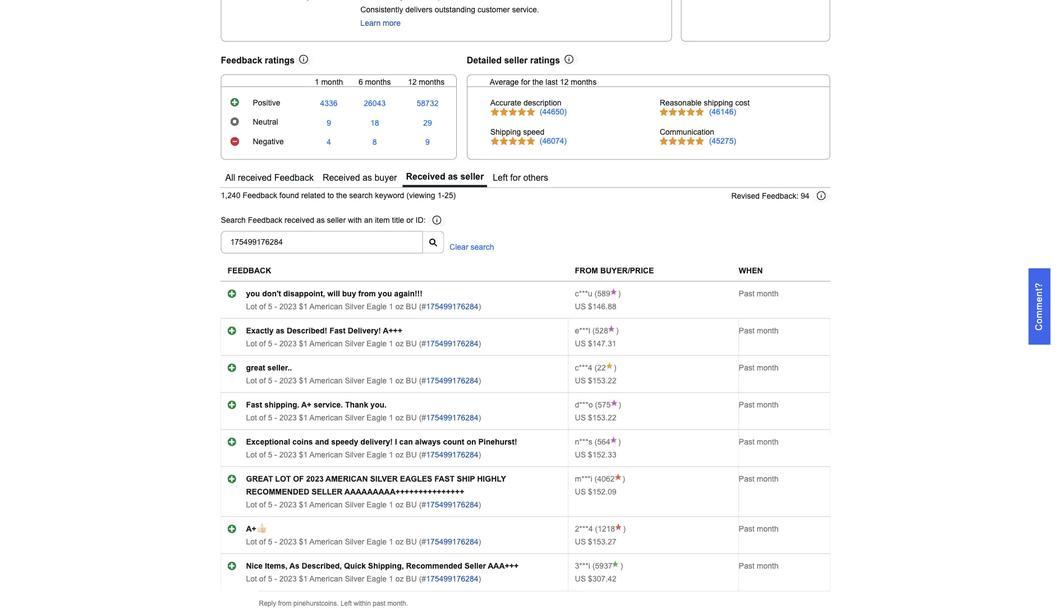 Task type: locate. For each thing, give the bounding box(es) containing it.
month for ( 589
[[757, 289, 779, 298]]

bu inside fast shipping. a+ service. thank you. lot of 5 - 2023 $1 american silver eagle 1 oz bu (# 175499176284 )
[[406, 413, 417, 422]]

bu inside nice items, as described, quick shipping, recommended seller aaa+++ lot of 5 - 2023 $1 american silver eagle 1 oz bu (# 175499176284 )
[[406, 575, 417, 583]]

bu inside "you don't disappoint, will buy from you again!!! lot of 5 - 2023 $1 american silver eagle 1 oz bu (# 175499176284 )"
[[406, 302, 417, 311]]

from buyer/price element
[[575, 267, 654, 275]]

1 vertical spatial seller
[[461, 171, 484, 182]]

(# inside a+👍🏻 lot of 5 - 2023 $1 american silver eagle 1 oz bu (# 175499176284 )
[[419, 538, 426, 546]]

month
[[321, 78, 343, 86], [757, 289, 779, 298], [757, 326, 779, 335], [757, 363, 779, 372], [757, 401, 779, 409], [757, 438, 779, 446], [757, 475, 779, 483], [757, 525, 779, 533], [757, 562, 779, 570]]

1 lot from the top
[[246, 302, 257, 311]]

received inside button
[[238, 173, 272, 183]]

seller up average
[[505, 55, 528, 65]]

2 vertical spatial seller
[[327, 216, 346, 225]]

1 month
[[315, 78, 343, 86]]

1 vertical spatial service.
[[314, 401, 343, 409]]

175499176284 link for exceptional coins and speedy delivery! i can always count on pinehurst! lot of 5 - 2023 $1 american silver eagle 1 oz bu (# 175499176284 )
[[426, 450, 479, 459]]

past for ( 528
[[739, 326, 755, 335]]

lot down exceptional
[[246, 450, 257, 459]]

0 vertical spatial seller
[[505, 55, 528, 65]]

9 for right 9 button
[[426, 138, 430, 147]]

0 horizontal spatial 12
[[408, 78, 417, 86]]

2023 down seller..
[[279, 376, 297, 385]]

5 past month from the top
[[739, 438, 779, 446]]

us for c***u
[[575, 302, 586, 311]]

3 silver from the top
[[345, 376, 365, 385]]

6 past month element from the top
[[739, 475, 779, 483]]

1 vertical spatial 9 button
[[426, 138, 430, 147]]

received inside "button"
[[406, 171, 446, 182]]

american down exactly as described! fast delivery! a+++ element
[[310, 339, 343, 348]]

( for 4062
[[595, 475, 598, 483]]

1 vertical spatial fast
[[246, 401, 262, 409]]

us $153.22 down ( 22
[[575, 376, 617, 385]]

of inside "you don't disappoint, will buy from you again!!! lot of 5 - 2023 $1 american silver eagle 1 oz bu (# 175499176284 )"
[[259, 302, 266, 311]]

5 oz from the top
[[396, 450, 404, 459]]

2023 up as
[[279, 538, 297, 546]]

2 $1 from the top
[[299, 339, 308, 348]]

6 past month from the top
[[739, 475, 779, 483]]

1 inside a+👍🏻 lot of 5 - 2023 $1 american silver eagle 1 oz bu (# 175499176284 )
[[389, 538, 394, 546]]

1 down aaaaaaaaa+++++++++++++++
[[389, 500, 394, 509]]

4 past month from the top
[[739, 401, 779, 409]]

2023 inside "you don't disappoint, will buy from you again!!! lot of 5 - 2023 $1 american silver eagle 1 oz bu (# 175499176284 )"
[[279, 302, 297, 311]]

( right c***4
[[595, 363, 598, 372]]

3 past month from the top
[[739, 363, 779, 372]]

- inside "you don't disappoint, will buy from you again!!! lot of 5 - 2023 $1 american silver eagle 1 oz bu (# 175499176284 )"
[[275, 302, 277, 311]]

0 vertical spatial fast
[[330, 326, 346, 335]]

as inside button
[[363, 173, 372, 183]]

reply from pinehurstcoins . left within past month.
[[259, 600, 408, 607]]

2 lot from the top
[[246, 339, 257, 348]]

5 down the shipping.
[[268, 413, 272, 422]]

7 $1 from the top
[[299, 538, 308, 546]]

of down recommended
[[259, 500, 266, 509]]

lot down great
[[246, 376, 257, 385]]

us down 2***4
[[575, 538, 586, 546]]

1 inside "you don't disappoint, will buy from you again!!! lot of 5 - 2023 $1 american silver eagle 1 oz bu (# 175499176284 )"
[[389, 302, 394, 311]]

6 $1 from the top
[[299, 500, 308, 509]]

1 horizontal spatial 12
[[560, 78, 569, 86]]

7 175499176284 link from the top
[[426, 538, 479, 546]]

( right n***s
[[595, 438, 598, 446]]

of inside a+👍🏻 lot of 5 - 2023 $1 american silver eagle 1 oz bu (# 175499176284 )
[[259, 538, 266, 546]]

past for ( 4062
[[739, 475, 755, 483]]

1 horizontal spatial left
[[493, 173, 508, 183]]

0 horizontal spatial 9
[[327, 118, 331, 127]]

7 us from the top
[[575, 538, 586, 546]]

$1 down a+
[[299, 413, 308, 422]]

8 (# from the top
[[419, 575, 426, 583]]

$152.09
[[588, 488, 617, 496]]

0 vertical spatial 9 button
[[327, 118, 331, 127]]

12 right last
[[560, 78, 569, 86]]

of down exactly
[[259, 339, 266, 348]]

8 5 from the top
[[268, 575, 272, 583]]

5 down exactly
[[268, 339, 272, 348]]

6 months
[[359, 78, 391, 86]]

months right last
[[571, 78, 597, 86]]

1 vertical spatial $153.22
[[588, 413, 617, 422]]

us down e***l
[[575, 339, 586, 348]]

8 us from the top
[[575, 575, 586, 583]]

$1 down coins
[[299, 450, 308, 459]]

2023 inside exactly as described! fast delivery! a+++ lot of 5 - 2023 $1 american silver eagle 1 oz bu (# 175499176284 )
[[279, 339, 297, 348]]

past month element for 575
[[739, 401, 779, 409]]

29 button
[[424, 118, 432, 127]]

feedback left by buyer. element containing m***i
[[575, 475, 593, 483]]

for inside button
[[511, 173, 521, 183]]

175499176284 link for a+👍🏻 lot of 5 - 2023 $1 american silver eagle 1 oz bu (# 175499176284 )
[[426, 538, 479, 546]]

exactly as described! fast delivery! a+++ element
[[246, 326, 403, 335]]

6 oz from the top
[[396, 500, 404, 509]]

to
[[328, 191, 334, 200]]

$1 inside "you don't disappoint, will buy from you again!!! lot of 5 - 2023 $1 american silver eagle 1 oz bu (# 175499176284 )"
[[299, 302, 308, 311]]

5 down exceptional
[[268, 450, 272, 459]]

feedback left by buyer. element left 575
[[575, 401, 593, 409]]

4 us from the top
[[575, 413, 586, 422]]

received
[[238, 173, 272, 183], [285, 216, 314, 225]]

46146 ratings received on reasonable shipping cost. click to check average rating. element
[[710, 108, 737, 116]]

8 eagle from the top
[[367, 575, 387, 583]]

feedback left by buyer. element containing d***o
[[575, 401, 593, 409]]

american inside fast shipping. a+ service. thank you. lot of 5 - 2023 $1 american silver eagle 1 oz bu (# 175499176284 )
[[310, 413, 343, 422]]

1 up exceptional coins and speedy delivery! i can always count on pinehurst! element
[[389, 413, 394, 422]]

( 564
[[593, 438, 611, 446]]

5 inside a+👍🏻 lot of 5 - 2023 $1 american silver eagle 1 oz bu (# 175499176284 )
[[268, 538, 272, 546]]

us down c***4
[[575, 376, 586, 385]]

american inside exceptional coins and speedy delivery! i can always count on pinehurst! lot of 5 - 2023 $1 american silver eagle 1 oz bu (# 175499176284 )
[[310, 450, 343, 459]]

great
[[246, 363, 265, 372]]

8 feedback left by buyer. element from the top
[[575, 562, 591, 570]]

of inside nice items, as described, quick shipping, recommended seller aaa+++ lot of 5 - 2023 $1 american silver eagle 1 oz bu (# 175499176284 )
[[259, 575, 266, 583]]

feedback left by buyer. element containing e***l
[[575, 326, 591, 335]]

0 vertical spatial service.
[[512, 5, 539, 14]]

6 of from the top
[[259, 500, 266, 509]]

american
[[326, 475, 368, 483]]

3 - from the top
[[275, 376, 277, 385]]

0 vertical spatial from
[[359, 289, 376, 298]]

the right "to"
[[336, 191, 347, 200]]

received as seller
[[406, 171, 484, 182]]

1 inside exactly as described! fast delivery! a+++ lot of 5 - 2023 $1 american silver eagle 1 oz bu (# 175499176284 )
[[389, 339, 394, 348]]

7 past from the top
[[739, 525, 755, 533]]

4 (# from the top
[[419, 413, 426, 422]]

2 bu from the top
[[406, 339, 417, 348]]

past month element for 4062
[[739, 475, 779, 483]]

0 horizontal spatial search
[[349, 191, 373, 200]]

0 horizontal spatial from
[[278, 600, 292, 607]]

lot down the a+👍🏻 element
[[246, 538, 257, 546]]

eagle inside a+👍🏻 lot of 5 - 2023 $1 american silver eagle 1 oz bu (# 175499176284 )
[[367, 538, 387, 546]]

for for left
[[511, 173, 521, 183]]

month for ( 5937
[[757, 562, 779, 570]]

feedback element
[[228, 267, 271, 275]]

1218
[[598, 525, 616, 533]]

2 horizontal spatial seller
[[505, 55, 528, 65]]

5 bu from the top
[[406, 450, 417, 459]]

7 lot from the top
[[246, 538, 257, 546]]

as up the e.g. vintage 1970's gibson guitars text box at left top
[[317, 216, 325, 225]]

575
[[598, 401, 611, 409]]

$153.22 down '22'
[[588, 376, 617, 385]]

us $153.22 for 22
[[575, 376, 617, 385]]

bu inside exactly as described! fast delivery! a+++ lot of 5 - 2023 $1 american silver eagle 1 oz bu (# 175499176284 )
[[406, 339, 417, 348]]

oz inside great seller.. lot of 5 - 2023 $1 american silver eagle 1 oz bu (# 175499176284 )
[[396, 376, 404, 385]]

of down nice at left
[[259, 575, 266, 583]]

us for c***4
[[575, 376, 586, 385]]

ratings up the positive
[[265, 55, 295, 65]]

past month for 22
[[739, 363, 779, 372]]

accurate
[[491, 99, 522, 107]]

eagle
[[367, 302, 387, 311], [367, 339, 387, 348], [367, 376, 387, 385], [367, 413, 387, 422], [367, 450, 387, 459], [367, 500, 387, 509], [367, 538, 387, 546], [367, 575, 387, 583]]

2 silver from the top
[[345, 339, 365, 348]]

6 bu from the top
[[406, 500, 417, 509]]

175499176284 link
[[426, 302, 479, 311], [426, 339, 479, 348], [426, 376, 479, 385], [426, 413, 479, 422], [426, 450, 479, 459], [426, 500, 479, 509], [426, 538, 479, 546], [426, 575, 479, 583]]

american down "and"
[[310, 450, 343, 459]]

7 feedback left by buyer. element from the top
[[575, 525, 593, 533]]

1 horizontal spatial from
[[359, 289, 376, 298]]

$1 inside exceptional coins and speedy delivery! i can always count on pinehurst! lot of 5 - 2023 $1 american silver eagle 1 oz bu (# 175499176284 )
[[299, 450, 308, 459]]

3***i
[[575, 562, 591, 570]]

lot down nice at left
[[246, 575, 257, 583]]

$1 inside great seller.. lot of 5 - 2023 $1 american silver eagle 1 oz bu (# 175499176284 )
[[299, 376, 308, 385]]

2023 down coins
[[279, 450, 297, 459]]

speedy
[[331, 438, 359, 446]]

1
[[315, 78, 319, 86], [389, 302, 394, 311], [389, 339, 394, 348], [389, 376, 394, 385], [389, 413, 394, 422], [389, 450, 394, 459], [389, 500, 394, 509], [389, 538, 394, 546], [389, 575, 394, 583]]

silver down delivery!
[[345, 339, 365, 348]]

seller left with at the top of the page
[[327, 216, 346, 225]]

for for average
[[521, 78, 531, 86]]

past month for 564
[[739, 438, 779, 446]]

9 for leftmost 9 button
[[327, 118, 331, 127]]

past month element for 22
[[739, 363, 779, 372]]

5 175499176284 from the top
[[426, 450, 479, 459]]

ratings up average for the last 12 months
[[531, 55, 560, 65]]

feedback left by buyer. element containing c***4
[[575, 363, 593, 372]]

1 horizontal spatial fast
[[330, 326, 346, 335]]

for up 'accurate description'
[[521, 78, 531, 86]]

month for ( 528
[[757, 326, 779, 335]]

oz inside exceptional coins and speedy delivery! i can always count on pinehurst! lot of 5 - 2023 $1 american silver eagle 1 oz bu (# 175499176284 )
[[396, 450, 404, 459]]

service. right customer
[[512, 5, 539, 14]]

1 vertical spatial search
[[471, 243, 494, 252]]

lot down exactly
[[246, 339, 257, 348]]

0 horizontal spatial service.
[[314, 401, 343, 409]]

( for 589
[[595, 289, 598, 298]]

1 horizontal spatial 9
[[426, 138, 430, 147]]

5 down don't
[[268, 302, 272, 311]]

oz up shipping,
[[396, 538, 404, 546]]

6 175499176284 link from the top
[[426, 500, 479, 509]]

months
[[365, 78, 391, 86], [419, 78, 445, 86], [571, 78, 597, 86]]

( 22
[[593, 363, 606, 372]]

8 - from the top
[[275, 575, 277, 583]]

buyer
[[375, 173, 397, 183]]

detailed
[[467, 55, 502, 65]]

american down seller
[[310, 500, 343, 509]]

lot inside great seller.. lot of 5 - 2023 $1 american silver eagle 1 oz bu (# 175499176284 )
[[246, 376, 257, 385]]

8 oz from the top
[[396, 575, 404, 583]]

us for 2***4
[[575, 538, 586, 546]]

an
[[364, 216, 373, 225]]

9 button
[[327, 118, 331, 127], [426, 138, 430, 147]]

1 up shipping,
[[389, 538, 394, 546]]

0 vertical spatial for
[[521, 78, 531, 86]]

2 ratings from the left
[[531, 55, 560, 65]]

feedback left by buyer. element containing n***s
[[575, 438, 593, 446]]

described!
[[287, 326, 328, 335]]

7 eagle from the top
[[367, 538, 387, 546]]

6 - from the top
[[275, 500, 277, 509]]

us for e***l
[[575, 339, 586, 348]]

( 589
[[593, 289, 611, 298]]

5 us from the top
[[575, 450, 586, 459]]

7 5 from the top
[[268, 538, 272, 546]]

great
[[246, 475, 273, 483]]

us down 3***i
[[575, 575, 586, 583]]

2 175499176284 from the top
[[426, 339, 479, 348]]

0 vertical spatial $153.22
[[588, 376, 617, 385]]

received right "all"
[[238, 173, 272, 183]]

1 vertical spatial the
[[336, 191, 347, 200]]

1 silver from the top
[[345, 302, 365, 311]]

oz down "i"
[[396, 450, 404, 459]]

1 horizontal spatial search
[[471, 243, 494, 252]]

ship
[[457, 475, 475, 483]]

us
[[575, 302, 586, 311], [575, 339, 586, 348], [575, 376, 586, 385], [575, 413, 586, 422], [575, 450, 586, 459], [575, 488, 586, 496], [575, 538, 586, 546], [575, 575, 586, 583]]

the left last
[[533, 78, 544, 86]]

9 button down 29 button
[[426, 138, 430, 147]]

e***l
[[575, 326, 591, 335]]

us for m***i
[[575, 488, 586, 496]]

3 5 from the top
[[268, 376, 272, 385]]

us for d***o
[[575, 413, 586, 422]]

past month
[[739, 289, 779, 298], [739, 326, 779, 335], [739, 363, 779, 372], [739, 401, 779, 409], [739, 438, 779, 446], [739, 475, 779, 483], [739, 525, 779, 533], [739, 562, 779, 570]]

4 175499176284 from the top
[[426, 413, 479, 422]]

silver
[[345, 302, 365, 311], [345, 339, 365, 348], [345, 376, 365, 385], [345, 413, 365, 422], [345, 450, 365, 459], [345, 500, 365, 509], [345, 538, 365, 546], [345, 575, 365, 583]]

5 silver from the top
[[345, 450, 365, 459]]

a+👍🏻
[[246, 525, 264, 533]]

past
[[373, 600, 386, 607]]

7 175499176284 from the top
[[426, 538, 479, 546]]

1 us from the top
[[575, 302, 586, 311]]

1 horizontal spatial received
[[406, 171, 446, 182]]

1 horizontal spatial service.
[[512, 5, 539, 14]]

2023 down disappoint,
[[279, 302, 297, 311]]

us down d***o
[[575, 413, 586, 422]]

( 528
[[591, 326, 609, 335]]

( right c***u
[[595, 289, 598, 298]]

$307.42
[[588, 575, 617, 583]]

past month element for 528
[[739, 326, 779, 335]]

1 us $153.22 from the top
[[575, 376, 617, 385]]

as for seller
[[448, 171, 458, 182]]

american down will
[[310, 302, 343, 311]]

1 inside great lot of 2023 american silver eagles fast ship highly recommended seller aaaaaaaaa+++++++++++++++ lot of 5 - 2023 $1 american silver eagle 1 oz bu (# 175499176284 )
[[389, 500, 394, 509]]

from inside "you don't disappoint, will buy from you again!!! lot of 5 - 2023 $1 american silver eagle 1 oz bu (# 175499176284 )"
[[359, 289, 376, 298]]

$1
[[299, 302, 308, 311], [299, 339, 308, 348], [299, 376, 308, 385], [299, 413, 308, 422], [299, 450, 308, 459], [299, 500, 308, 509], [299, 538, 308, 546], [299, 575, 308, 583]]

2023 inside nice items, as described, quick shipping, recommended seller aaa+++ lot of 5 - 2023 $1 american silver eagle 1 oz bu (# 175499176284 )
[[279, 575, 297, 583]]

bu inside exceptional coins and speedy delivery! i can always count on pinehurst! lot of 5 - 2023 $1 american silver eagle 1 oz bu (# 175499176284 )
[[406, 450, 417, 459]]

5 inside great lot of 2023 american silver eagles fast ship highly recommended seller aaaaaaaaa+++++++++++++++ lot of 5 - 2023 $1 american silver eagle 1 oz bu (# 175499176284 )
[[268, 500, 272, 509]]

9
[[327, 118, 331, 127], [426, 138, 430, 147]]

$147.31
[[588, 339, 617, 348]]

- up the items,
[[275, 538, 277, 546]]

5
[[268, 302, 272, 311], [268, 339, 272, 348], [268, 376, 272, 385], [268, 413, 272, 422], [268, 450, 272, 459], [268, 500, 272, 509], [268, 538, 272, 546], [268, 575, 272, 583]]

2 eagle from the top
[[367, 339, 387, 348]]

6 (# from the top
[[419, 500, 426, 509]]

american inside "you don't disappoint, will buy from you again!!! lot of 5 - 2023 $1 american silver eagle 1 oz bu (# 175499176284 )"
[[310, 302, 343, 311]]

4 5 from the top
[[268, 413, 272, 422]]

6 175499176284 from the top
[[426, 500, 479, 509]]

- down exceptional
[[275, 450, 277, 459]]

you don't disappoint, will buy from you again!!! element
[[246, 289, 423, 298]]

1 months from the left
[[365, 78, 391, 86]]

(# inside "you don't disappoint, will buy from you again!!! lot of 5 - 2023 $1 american silver eagle 1 oz bu (# 175499176284 )"
[[419, 302, 426, 311]]

175499176284 link for fast shipping. a+ service. thank you. lot of 5 - 2023 $1 american silver eagle 1 oz bu (# 175499176284 )
[[426, 413, 479, 422]]

silver down buy
[[345, 302, 365, 311]]

you don't disappoint, will buy from you again!!! lot of 5 - 2023 $1 american silver eagle 1 oz bu (# 175499176284 )
[[246, 289, 481, 311]]

3 of from the top
[[259, 376, 266, 385]]

6 feedback left by buyer. element from the top
[[575, 475, 593, 483]]

6 past from the top
[[739, 475, 755, 483]]

0 horizontal spatial received
[[323, 173, 360, 183]]

service. inside fast shipping. a+ service. thank you. lot of 5 - 2023 $1 american silver eagle 1 oz bu (# 175499176284 )
[[314, 401, 343, 409]]

1 - from the top
[[275, 302, 277, 311]]

silver
[[370, 475, 398, 483]]

4 bu from the top
[[406, 413, 417, 422]]

7 (# from the top
[[419, 538, 426, 546]]

delivery!
[[348, 326, 381, 335]]

buyer/price
[[601, 267, 654, 275]]

related
[[301, 191, 325, 200]]

reply
[[259, 600, 276, 607]]

5 down recommended
[[268, 500, 272, 509]]

as for buyer
[[363, 173, 372, 183]]

1 oz from the top
[[396, 302, 404, 311]]

2023 down the shipping.
[[279, 413, 297, 422]]

feedback left by buyer. element up us $147.31
[[575, 326, 591, 335]]

1 vertical spatial us $153.22
[[575, 413, 617, 422]]

fast left delivery!
[[330, 326, 346, 335]]

7 american from the top
[[310, 538, 343, 546]]

past month element
[[739, 289, 779, 298], [739, 326, 779, 335], [739, 363, 779, 372], [739, 401, 779, 409], [739, 438, 779, 446], [739, 475, 779, 483], [739, 525, 779, 533], [739, 562, 779, 570]]

1 $153.22 from the top
[[588, 376, 617, 385]]

when element
[[739, 267, 763, 275]]

title
[[392, 216, 405, 225]]

silver inside a+👍🏻 lot of 5 - 2023 $1 american silver eagle 1 oz bu (# 175499176284 )
[[345, 538, 365, 546]]

$1 down described!
[[299, 339, 308, 348]]

0 horizontal spatial fast
[[246, 401, 262, 409]]

fast left the shipping.
[[246, 401, 262, 409]]

oz inside nice items, as described, quick shipping, recommended seller aaa+++ lot of 5 - 2023 $1 american silver eagle 1 oz bu (# 175499176284 )
[[396, 575, 404, 583]]

received down found at the top left
[[285, 216, 314, 225]]

1 horizontal spatial you
[[378, 289, 392, 298]]

1 vertical spatial received
[[285, 216, 314, 225]]

feedback left by buyer. element for ( 4062
[[575, 475, 593, 483]]

(# inside fast shipping. a+ service. thank you. lot of 5 - 2023 $1 american silver eagle 1 oz bu (# 175499176284 )
[[419, 413, 426, 422]]

) inside exactly as described! fast delivery! a+++ lot of 5 - 2023 $1 american silver eagle 1 oz bu (# 175499176284 )
[[479, 339, 481, 348]]

1 past month element from the top
[[739, 289, 779, 298]]

feedback left by buyer. element up us $146.88
[[575, 289, 593, 298]]

5 5 from the top
[[268, 450, 272, 459]]

6 american from the top
[[310, 500, 343, 509]]

american down fast shipping. a+ service. thank you. element
[[310, 413, 343, 422]]

$1 inside fast shipping. a+ service. thank you. lot of 5 - 2023 $1 american silver eagle 1 oz bu (# 175499176284 )
[[299, 413, 308, 422]]

5 of from the top
[[259, 450, 266, 459]]

1 horizontal spatial received
[[285, 216, 314, 225]]

0 vertical spatial us $153.22
[[575, 376, 617, 385]]

us down c***u
[[575, 302, 586, 311]]

last
[[546, 78, 558, 86]]

as
[[290, 562, 300, 570]]

1 feedback left by buyer. element from the top
[[575, 289, 593, 298]]

service. inside consistently delivers outstanding customer service. learn more
[[512, 5, 539, 14]]

- inside great lot of 2023 american silver eagles fast ship highly recommended seller aaaaaaaaa+++++++++++++++ lot of 5 - 2023 $1 american silver eagle 1 oz bu (# 175499176284 )
[[275, 500, 277, 509]]

- down the items,
[[275, 575, 277, 583]]

1 vertical spatial left
[[341, 600, 352, 607]]

1 horizontal spatial seller
[[461, 171, 484, 182]]

46074 ratings received on shipping speed. click to check average rating. element
[[540, 137, 567, 145]]

1 vertical spatial for
[[511, 173, 521, 183]]

45275 ratings received on communication. click to check average rating. element
[[710, 137, 737, 145]]

2 us $153.22 from the top
[[575, 413, 617, 422]]

1 horizontal spatial the
[[533, 78, 544, 86]]

3 oz from the top
[[396, 376, 404, 385]]

0 horizontal spatial ratings
[[265, 55, 295, 65]]

$1 up as
[[299, 538, 308, 546]]

(45275) button
[[710, 137, 737, 146]]

( right e***l
[[593, 326, 595, 335]]

1 vertical spatial 9
[[426, 138, 430, 147]]

1 $1 from the top
[[299, 302, 308, 311]]

silver down quick
[[345, 575, 365, 583]]

$1 down disappoint,
[[299, 302, 308, 311]]

5 - from the top
[[275, 450, 277, 459]]

feedback left by buyer. element up us $152.33
[[575, 438, 593, 446]]

feedback left by buyer. element up the us $152.09
[[575, 475, 593, 483]]

0 horizontal spatial you
[[246, 289, 260, 298]]

2023 down described!
[[279, 339, 297, 348]]

for left others
[[511, 173, 521, 183]]

3 past month element from the top
[[739, 363, 779, 372]]

coins
[[293, 438, 313, 446]]

1 american from the top
[[310, 302, 343, 311]]

$1 down as
[[299, 575, 308, 583]]

exactly as described! fast delivery! a+++ lot of 5 - 2023 $1 american silver eagle 1 oz bu (# 175499176284 )
[[246, 326, 481, 348]]

1 (# from the top
[[419, 302, 426, 311]]

past month element for 564
[[739, 438, 779, 446]]

4 oz from the top
[[396, 413, 404, 422]]

lot
[[246, 302, 257, 311], [246, 339, 257, 348], [246, 376, 257, 385], [246, 413, 257, 422], [246, 450, 257, 459], [246, 500, 257, 509], [246, 538, 257, 546], [246, 575, 257, 583]]

0 vertical spatial received
[[238, 173, 272, 183]]

0 horizontal spatial seller
[[327, 216, 346, 225]]

4 175499176284 link from the top
[[426, 413, 479, 422]]

$1 down of
[[299, 500, 308, 509]]

(46074)
[[540, 137, 567, 145]]

3 american from the top
[[310, 376, 343, 385]]

month.
[[388, 600, 408, 607]]

0 vertical spatial 9
[[327, 118, 331, 127]]

4 eagle from the top
[[367, 413, 387, 422]]

feedback left by buyer. element containing c***u
[[575, 289, 593, 298]]

5 inside great seller.. lot of 5 - 2023 $1 american silver eagle 1 oz bu (# 175499176284 )
[[268, 376, 272, 385]]

175499176284 inside great seller.. lot of 5 - 2023 $1 american silver eagle 1 oz bu (# 175499176284 )
[[426, 376, 479, 385]]

and
[[315, 438, 329, 446]]

lot inside great lot of 2023 american silver eagles fast ship highly recommended seller aaaaaaaaa+++++++++++++++ lot of 5 - 2023 $1 american silver eagle 1 oz bu (# 175499176284 )
[[246, 500, 257, 509]]

3 past from the top
[[739, 363, 755, 372]]

lot up exactly
[[246, 302, 257, 311]]

comment?
[[1035, 282, 1045, 331]]

of inside exceptional coins and speedy delivery! i can always count on pinehurst! lot of 5 - 2023 $1 american silver eagle 1 oz bu (# 175499176284 )
[[259, 450, 266, 459]]

recommended
[[246, 488, 310, 496]]

- down don't
[[275, 302, 277, 311]]

5 down great seller.. element
[[268, 376, 272, 385]]

0 horizontal spatial received
[[238, 173, 272, 183]]

$153.22 for 575
[[588, 413, 617, 422]]

- down recommended
[[275, 500, 277, 509]]

2023 inside exceptional coins and speedy delivery! i can always count on pinehurst! lot of 5 - 2023 $1 american silver eagle 1 oz bu (# 175499176284 )
[[279, 450, 297, 459]]

months right 6
[[365, 78, 391, 86]]

- inside fast shipping. a+ service. thank you. lot of 5 - 2023 $1 american silver eagle 1 oz bu (# 175499176284 )
[[275, 413, 277, 422]]

american up 'described,'
[[310, 538, 343, 546]]

2 past month from the top
[[739, 326, 779, 335]]

( right m***i
[[595, 475, 598, 483]]

within
[[354, 600, 371, 607]]

4 $1 from the top
[[299, 413, 308, 422]]

2 12 from the left
[[560, 78, 569, 86]]

buy
[[342, 289, 356, 298]]

9 down 4336 button
[[327, 118, 331, 127]]

5 (# from the top
[[419, 450, 426, 459]]

(# inside exceptional coins and speedy delivery! i can always count on pinehurst! lot of 5 - 2023 $1 american silver eagle 1 oz bu (# 175499176284 )
[[419, 450, 426, 459]]

of down the a+👍🏻 element
[[259, 538, 266, 546]]

175499176284 link for great seller.. lot of 5 - 2023 $1 american silver eagle 1 oz bu (# 175499176284 )
[[426, 376, 479, 385]]

past month element for 5937
[[739, 562, 779, 570]]

silver up quick
[[345, 538, 365, 546]]

feedback left by buyer. element up us $153.27
[[575, 525, 593, 533]]

- inside exactly as described! fast delivery! a+++ lot of 5 - 2023 $1 american silver eagle 1 oz bu (# 175499176284 )
[[275, 339, 277, 348]]

0 horizontal spatial months
[[365, 78, 391, 86]]

8 past month element from the top
[[739, 562, 779, 570]]

disappoint,
[[283, 289, 325, 298]]

american inside exactly as described! fast delivery! a+++ lot of 5 - 2023 $1 american silver eagle 1 oz bu (# 175499176284 )
[[310, 339, 343, 348]]

175499176284 link for exactly as described! fast delivery! a+++ lot of 5 - 2023 $1 american silver eagle 1 oz bu (# 175499176284 )
[[426, 339, 479, 348]]

quick
[[344, 562, 366, 570]]

3 feedback left by buyer. element from the top
[[575, 363, 593, 372]]

175499176284 link for great lot of 2023 american silver eagles fast ship highly recommended seller aaaaaaaaa+++++++++++++++ lot of 5 - 2023 $1 american silver eagle 1 oz bu (# 175499176284 )
[[426, 500, 479, 509]]

1 down shipping,
[[389, 575, 394, 583]]

1 left 6
[[315, 78, 319, 86]]

eagle inside great seller.. lot of 5 - 2023 $1 american silver eagle 1 oz bu (# 175499176284 )
[[367, 376, 387, 385]]

oz down a+++
[[396, 339, 404, 348]]

reasonable
[[660, 99, 702, 107]]

2 oz from the top
[[396, 339, 404, 348]]

2023 inside fast shipping. a+ service. thank you. lot of 5 - 2023 $1 american silver eagle 1 oz bu (# 175499176284 )
[[279, 413, 297, 422]]

0 horizontal spatial the
[[336, 191, 347, 200]]

( for 22
[[595, 363, 598, 372]]

nice
[[246, 562, 263, 570]]

oz down again!!!
[[396, 302, 404, 311]]

recommended
[[406, 562, 463, 570]]

( for 1218
[[595, 525, 598, 533]]

search
[[221, 216, 246, 225]]

1 past from the top
[[739, 289, 755, 298]]

feedback left by buyer. element for ( 575
[[575, 401, 593, 409]]

feedback left by buyer. element containing 3***i
[[575, 562, 591, 570]]

3 lot from the top
[[246, 376, 257, 385]]

of down great seller.. element
[[259, 376, 266, 385]]

from right buy
[[359, 289, 376, 298]]

2023 down as
[[279, 575, 297, 583]]

1 5 from the top
[[268, 302, 272, 311]]

4 american from the top
[[310, 413, 343, 422]]

lot up exceptional
[[246, 413, 257, 422]]

0 horizontal spatial left
[[341, 600, 352, 607]]

feedback left by buyer. element
[[575, 289, 593, 298], [575, 326, 591, 335], [575, 363, 593, 372], [575, 401, 593, 409], [575, 438, 593, 446], [575, 475, 593, 483], [575, 525, 593, 533], [575, 562, 591, 570]]

oz inside great lot of 2023 american silver eagles fast ship highly recommended seller aaaaaaaaa+++++++++++++++ lot of 5 - 2023 $1 american silver eagle 1 oz bu (# 175499176284 )
[[396, 500, 404, 509]]

when
[[739, 267, 763, 275]]

5 past month element from the top
[[739, 438, 779, 446]]

1 horizontal spatial months
[[419, 78, 445, 86]]

you left again!!!
[[378, 289, 392, 298]]

4 - from the top
[[275, 413, 277, 422]]

feedback left by buyer. element containing 2***4
[[575, 525, 593, 533]]

past for ( 589
[[739, 289, 755, 298]]

described,
[[302, 562, 342, 570]]

feedback up the positive
[[221, 55, 262, 65]]

from buyer/price
[[575, 267, 654, 275]]

0 horizontal spatial 9 button
[[327, 118, 331, 127]]

0 vertical spatial left
[[493, 173, 508, 183]]

3 us from the top
[[575, 376, 586, 385]]

past for ( 564
[[739, 438, 755, 446]]

again!!!
[[394, 289, 423, 298]]

4 of from the top
[[259, 413, 266, 422]]

negative
[[253, 137, 284, 146]]

oz inside fast shipping. a+ service. thank you. lot of 5 - 2023 $1 american silver eagle 1 oz bu (# 175499176284 )
[[396, 413, 404, 422]]

eagle inside great lot of 2023 american silver eagles fast ship highly recommended seller aaaaaaaaa+++++++++++++++ lot of 5 - 2023 $1 american silver eagle 1 oz bu (# 175499176284 )
[[367, 500, 387, 509]]

0 vertical spatial search
[[349, 191, 373, 200]]

8 past from the top
[[739, 562, 755, 570]]

4
[[327, 138, 331, 147]]

7 past month element from the top
[[739, 525, 779, 533]]

2023
[[279, 302, 297, 311], [279, 339, 297, 348], [279, 376, 297, 385], [279, 413, 297, 422], [279, 450, 297, 459], [306, 475, 324, 483], [279, 500, 297, 509], [279, 538, 297, 546], [279, 575, 297, 583]]

4 past month element from the top
[[739, 401, 779, 409]]

1 175499176284 link from the top
[[426, 302, 479, 311]]

175499176284 inside great lot of 2023 american silver eagles fast ship highly recommended seller aaaaaaaaa+++++++++++++++ lot of 5 - 2023 $1 american silver eagle 1 oz bu (# 175499176284 )
[[426, 500, 479, 509]]

5 $1 from the top
[[299, 450, 308, 459]]

1 horizontal spatial ratings
[[531, 55, 560, 65]]

us down m***i
[[575, 488, 586, 496]]

past for ( 575
[[739, 401, 755, 409]]

2 horizontal spatial months
[[571, 78, 597, 86]]



Task type: describe. For each thing, give the bounding box(es) containing it.
consistently
[[361, 5, 404, 14]]

$153.27
[[588, 538, 617, 546]]

5 inside exceptional coins and speedy delivery! i can always count on pinehurst! lot of 5 - 2023 $1 american silver eagle 1 oz bu (# 175499176284 )
[[268, 450, 272, 459]]

left inside button
[[493, 173, 508, 183]]

silver inside exceptional coins and speedy delivery! i can always count on pinehurst! lot of 5 - 2023 $1 american silver eagle 1 oz bu (# 175499176284 )
[[345, 450, 365, 459]]

search inside button
[[471, 243, 494, 252]]

( for 575
[[595, 401, 598, 409]]

n***s
[[575, 438, 593, 446]]

american inside great seller.. lot of 5 - 2023 $1 american silver eagle 1 oz bu (# 175499176284 )
[[310, 376, 343, 385]]

us $307.42
[[575, 575, 617, 583]]

feedback left by buyer. element for ( 564
[[575, 438, 593, 446]]

a+👍🏻 lot of 5 - 2023 $1 american silver eagle 1 oz bu (# 175499176284 )
[[246, 525, 481, 546]]

consistently delivers outstanding customer service. learn more
[[361, 5, 539, 28]]

- inside nice items, as described, quick shipping, recommended seller aaa+++ lot of 5 - 2023 $1 american silver eagle 1 oz bu (# 175499176284 )
[[275, 575, 277, 583]]

175499176284 inside fast shipping. a+ service. thank you. lot of 5 - 2023 $1 american silver eagle 1 oz bu (# 175499176284 )
[[426, 413, 479, 422]]

58732
[[417, 99, 439, 108]]

of
[[293, 475, 304, 483]]

) inside exceptional coins and speedy delivery! i can always count on pinehurst! lot of 5 - 2023 $1 american silver eagle 1 oz bu (# 175499176284 )
[[479, 450, 481, 459]]

nice items, as described, quick shipping, recommended seller aaa+++ lot of 5 - 2023 $1 american silver eagle 1 oz bu (# 175499176284 )
[[246, 562, 519, 583]]

items,
[[265, 562, 288, 570]]

left for others button
[[490, 169, 552, 187]]

2 you from the left
[[378, 289, 392, 298]]

2023 down recommended
[[279, 500, 297, 509]]

175499176284 link for nice items, as described, quick shipping, recommended seller aaa+++ lot of 5 - 2023 $1 american silver eagle 1 oz bu (# 175499176284 )
[[426, 575, 479, 583]]

us for 3***i
[[575, 575, 586, 583]]

received for received as seller
[[406, 171, 446, 182]]

528
[[595, 326, 609, 335]]

(46146)
[[710, 108, 737, 116]]

with
[[348, 216, 362, 225]]

aaaaaaaaa+++++++++++++++
[[345, 488, 465, 496]]

58732 button
[[417, 99, 439, 108]]

$1 inside nice items, as described, quick shipping, recommended seller aaa+++ lot of 5 - 2023 $1 american silver eagle 1 oz bu (# 175499176284 )
[[299, 575, 308, 583]]

(viewing
[[407, 191, 436, 200]]

speed
[[523, 128, 545, 136]]

silver inside great seller.. lot of 5 - 2023 $1 american silver eagle 1 oz bu (# 175499176284 )
[[345, 376, 365, 385]]

feedback left by buyer. element for ( 5937
[[575, 562, 591, 570]]

oz inside exactly as described! fast delivery! a+++ lot of 5 - 2023 $1 american silver eagle 1 oz bu (# 175499176284 )
[[396, 339, 404, 348]]

4062
[[598, 475, 615, 483]]

of inside great lot of 2023 american silver eagles fast ship highly recommended seller aaaaaaaaa+++++++++++++++ lot of 5 - 2023 $1 american silver eagle 1 oz bu (# 175499176284 )
[[259, 500, 266, 509]]

exceptional
[[246, 438, 290, 446]]

3 months from the left
[[571, 78, 597, 86]]

$1 inside great lot of 2023 american silver eagles fast ship highly recommended seller aaaaaaaaa+++++++++++++++ lot of 5 - 2023 $1 american silver eagle 1 oz bu (# 175499176284 )
[[299, 500, 308, 509]]

past month for 5937
[[739, 562, 779, 570]]

( for 564
[[595, 438, 598, 446]]

26043
[[364, 99, 386, 108]]

received as buyer
[[323, 173, 397, 183]]

) inside a+👍🏻 lot of 5 - 2023 $1 american silver eagle 1 oz bu (# 175499176284 )
[[479, 538, 481, 546]]

( for 528
[[593, 326, 595, 335]]

months for 12 months
[[419, 78, 445, 86]]

( for 5937
[[593, 562, 595, 570]]

as for described!
[[276, 326, 285, 335]]

learn
[[361, 19, 381, 28]]

american inside nice items, as described, quick shipping, recommended seller aaa+++ lot of 5 - 2023 $1 american silver eagle 1 oz bu (# 175499176284 )
[[310, 575, 343, 583]]

feedback replied by seller pinehurstcoins. element
[[259, 600, 337, 607]]

past for ( 22
[[739, 363, 755, 372]]

a+👍🏻 element
[[246, 525, 264, 533]]

2023 inside a+👍🏻 lot of 5 - 2023 $1 american silver eagle 1 oz bu (# 175499176284 )
[[279, 538, 297, 546]]

1 vertical spatial from
[[278, 600, 292, 607]]

silver inside nice items, as described, quick shipping, recommended seller aaa+++ lot of 5 - 2023 $1 american silver eagle 1 oz bu (# 175499176284 )
[[345, 575, 365, 583]]

silver inside exactly as described! fast delivery! a+++ lot of 5 - 2023 $1 american silver eagle 1 oz bu (# 175499176284 )
[[345, 339, 365, 348]]

) inside fast shipping. a+ service. thank you. lot of 5 - 2023 $1 american silver eagle 1 oz bu (# 175499176284 )
[[479, 413, 481, 422]]

shipping speed
[[491, 128, 545, 136]]

lot inside exceptional coins and speedy delivery! i can always count on pinehurst! lot of 5 - 2023 $1 american silver eagle 1 oz bu (# 175499176284 )
[[246, 450, 257, 459]]

18 button
[[371, 118, 379, 127]]

us $152.33
[[575, 450, 617, 459]]

great lot of 2023 american silver eagles fast ship highly recommended seller aaaaaaaaa+++++++++++++++ element
[[246, 475, 506, 496]]

lot inside a+👍🏻 lot of 5 - 2023 $1 american silver eagle 1 oz bu (# 175499176284 )
[[246, 538, 257, 546]]

$152.33
[[588, 450, 617, 459]]

( 575
[[593, 401, 611, 409]]

5 inside exactly as described! fast delivery! a+++ lot of 5 - 2023 $1 american silver eagle 1 oz bu (# 175499176284 )
[[268, 339, 272, 348]]

eagle inside fast shipping. a+ service. thank you. lot of 5 - 2023 $1 american silver eagle 1 oz bu (# 175499176284 )
[[367, 413, 387, 422]]

eagle inside "you don't disappoint, will buy from you again!!! lot of 5 - 2023 $1 american silver eagle 1 oz bu (# 175499176284 )"
[[367, 302, 387, 311]]

positive
[[253, 98, 281, 107]]

2023 right of
[[306, 475, 324, 483]]

bu inside a+👍🏻 lot of 5 - 2023 $1 american silver eagle 1 oz bu (# 175499176284 )
[[406, 538, 417, 546]]

seller
[[465, 562, 486, 570]]

pinehurstcoins
[[294, 600, 337, 607]]

feedback right search
[[248, 216, 283, 225]]

(44650)
[[540, 108, 567, 116]]

2023 inside great seller.. lot of 5 - 2023 $1 american silver eagle 1 oz bu (# 175499176284 )
[[279, 376, 297, 385]]

$146.88
[[588, 302, 617, 311]]

lot inside nice items, as described, quick shipping, recommended seller aaa+++ lot of 5 - 2023 $1 american silver eagle 1 oz bu (# 175499176284 )
[[246, 575, 257, 583]]

left within past month. element
[[341, 600, 408, 607]]

175499176284 inside exceptional coins and speedy delivery! i can always count on pinehurst! lot of 5 - 2023 $1 american silver eagle 1 oz bu (# 175499176284 )
[[426, 450, 479, 459]]

94
[[801, 192, 810, 201]]

) inside great lot of 2023 american silver eagles fast ship highly recommended seller aaaaaaaaa+++++++++++++++ lot of 5 - 2023 $1 american silver eagle 1 oz bu (# 175499176284 )
[[479, 500, 481, 509]]

lot
[[275, 475, 291, 483]]

search feedback received as seller with an item title or id:
[[221, 216, 426, 225]]

seller
[[312, 488, 343, 496]]

(# inside exactly as described! fast delivery! a+++ lot of 5 - 2023 $1 american silver eagle 1 oz bu (# 175499176284 )
[[419, 339, 426, 348]]

(# inside great seller.. lot of 5 - 2023 $1 american silver eagle 1 oz bu (# 175499176284 )
[[419, 376, 426, 385]]

- inside exceptional coins and speedy delivery! i can always count on pinehurst! lot of 5 - 2023 $1 american silver eagle 1 oz bu (# 175499176284 )
[[275, 450, 277, 459]]

22
[[598, 363, 606, 372]]

seller..
[[268, 363, 292, 372]]

eagle inside nice items, as described, quick shipping, recommended seller aaa+++ lot of 5 - 2023 $1 american silver eagle 1 oz bu (# 175499176284 )
[[367, 575, 387, 583]]

) inside great seller.. lot of 5 - 2023 $1 american silver eagle 1 oz bu (# 175499176284 )
[[479, 376, 481, 385]]

left for others
[[493, 173, 549, 183]]

exceptional coins and speedy delivery! i can always count on pinehurst! element
[[246, 438, 518, 446]]

) inside nice items, as described, quick shipping, recommended seller aaa+++ lot of 5 - 2023 $1 american silver eagle 1 oz bu (# 175499176284 )
[[479, 575, 481, 583]]

average for the last 12 months
[[490, 78, 597, 86]]

all
[[225, 173, 235, 183]]

us $147.31
[[575, 339, 617, 348]]

great seller.. lot of 5 - 2023 $1 american silver eagle 1 oz bu (# 175499176284 )
[[246, 363, 481, 385]]

count
[[443, 438, 465, 446]]

will
[[328, 289, 340, 298]]

2***4
[[575, 525, 593, 533]]

44650 ratings received on accurate description. click to check average rating. element
[[540, 108, 567, 116]]

feedback left by buyer. element for ( 589
[[575, 289, 593, 298]]

month for ( 1218
[[757, 525, 779, 533]]

us $152.09
[[575, 488, 617, 496]]

c***4
[[575, 363, 593, 372]]

lot inside exactly as described! fast delivery! a+++ lot of 5 - 2023 $1 american silver eagle 1 oz bu (# 175499176284 )
[[246, 339, 257, 348]]

(46074) button
[[540, 137, 567, 146]]

us for n***s
[[575, 450, 586, 459]]

26043 button
[[364, 99, 386, 108]]

175499176284 inside a+👍🏻 lot of 5 - 2023 $1 american silver eagle 1 oz bu (# 175499176284 )
[[426, 538, 479, 546]]

of inside fast shipping. a+ service. thank you. lot of 5 - 2023 $1 american silver eagle 1 oz bu (# 175499176284 )
[[259, 413, 266, 422]]

a+++
[[383, 326, 403, 335]]

1 12 from the left
[[408, 78, 417, 86]]

- inside great seller.. lot of 5 - 2023 $1 american silver eagle 1 oz bu (# 175499176284 )
[[275, 376, 277, 385]]

pinehurst!
[[479, 438, 518, 446]]

item
[[375, 216, 390, 225]]

from
[[575, 267, 598, 275]]

clear search button
[[450, 243, 494, 252]]

25)
[[445, 191, 456, 200]]

1 ratings from the left
[[265, 55, 295, 65]]

of inside exactly as described! fast delivery! a+++ lot of 5 - 2023 $1 american silver eagle 1 oz bu (# 175499176284 )
[[259, 339, 266, 348]]

175499176284 inside "you don't disappoint, will buy from you again!!! lot of 5 - 2023 $1 american silver eagle 1 oz bu (# 175499176284 )"
[[426, 302, 479, 311]]

$1 inside exactly as described! fast delivery! a+++ lot of 5 - 2023 $1 american silver eagle 1 oz bu (# 175499176284 )
[[299, 339, 308, 348]]

shipping,
[[368, 562, 404, 570]]

past month for 589
[[739, 289, 779, 298]]

feedback left by buyer. element for ( 22
[[575, 363, 593, 372]]

american inside a+👍🏻 lot of 5 - 2023 $1 american silver eagle 1 oz bu (# 175499176284 )
[[310, 538, 343, 546]]

month for ( 564
[[757, 438, 779, 446]]

don't
[[262, 289, 281, 298]]

fast inside exactly as described! fast delivery! a+++ lot of 5 - 2023 $1 american silver eagle 1 oz bu (# 175499176284 )
[[330, 326, 346, 335]]

revised
[[732, 192, 760, 201]]

lot inside "you don't disappoint, will buy from you again!!! lot of 5 - 2023 $1 american silver eagle 1 oz bu (# 175499176284 )"
[[246, 302, 257, 311]]

5 inside fast shipping. a+ service. thank you. lot of 5 - 2023 $1 american silver eagle 1 oz bu (# 175499176284 )
[[268, 413, 272, 422]]

cost
[[736, 99, 750, 107]]

month for ( 4062
[[757, 475, 779, 483]]

month for ( 575
[[757, 401, 779, 409]]

seller inside "button"
[[461, 171, 484, 182]]

bu inside great seller.. lot of 5 - 2023 $1 american silver eagle 1 oz bu (# 175499176284 )
[[406, 376, 417, 385]]

$153.22 for 22
[[588, 376, 617, 385]]

d***o
[[575, 401, 593, 409]]

1 inside nice items, as described, quick shipping, recommended seller aaa+++ lot of 5 - 2023 $1 american silver eagle 1 oz bu (# 175499176284 )
[[389, 575, 394, 583]]

months for 6 months
[[365, 78, 391, 86]]

$1 inside a+👍🏻 lot of 5 - 2023 $1 american silver eagle 1 oz bu (# 175499176284 )
[[299, 538, 308, 546]]

589
[[598, 289, 611, 298]]

lot inside fast shipping. a+ service. thank you. lot of 5 - 2023 $1 american silver eagle 1 oz bu (# 175499176284 )
[[246, 413, 257, 422]]

1 horizontal spatial 9 button
[[426, 138, 430, 147]]

shipping.
[[265, 401, 300, 409]]

nice items, as described, quick shipping, recommended seller aaa+++ element
[[246, 562, 519, 570]]

past month element for 589
[[739, 289, 779, 298]]

fast inside fast shipping. a+ service. thank you. lot of 5 - 2023 $1 american silver eagle 1 oz bu (# 175499176284 )
[[246, 401, 262, 409]]

great seller.. element
[[246, 363, 292, 372]]

exactly
[[246, 326, 274, 335]]

revised feedback: 94
[[732, 192, 810, 201]]

fast
[[435, 475, 455, 483]]

fast shipping. a+ service. thank you. element
[[246, 401, 387, 409]]

1 you from the left
[[246, 289, 260, 298]]

4336
[[320, 99, 338, 108]]

past month for 528
[[739, 326, 779, 335]]

comment? link
[[1029, 268, 1052, 345]]

eagle inside exceptional coins and speedy delivery! i can always count on pinehurst! lot of 5 - 2023 $1 american silver eagle 1 oz bu (# 175499176284 )
[[367, 450, 387, 459]]

(# inside great lot of 2023 american silver eagles fast ship highly recommended seller aaaaaaaaa+++++++++++++++ lot of 5 - 2023 $1 american silver eagle 1 oz bu (# 175499176284 )
[[419, 500, 426, 509]]

e.g. Vintage 1970's Gibson Guitars text field
[[221, 231, 423, 254]]

feedback inside all received feedback button
[[274, 173, 314, 183]]

you.
[[371, 401, 387, 409]]

delivers
[[406, 5, 433, 14]]

8
[[373, 138, 377, 147]]

received for received as buyer
[[323, 173, 360, 183]]

past for ( 1218
[[739, 525, 755, 533]]

feedback
[[228, 267, 271, 275]]

month for ( 22
[[757, 363, 779, 372]]

eagle inside exactly as described! fast delivery! a+++ lot of 5 - 2023 $1 american silver eagle 1 oz bu (# 175499176284 )
[[367, 339, 387, 348]]

american inside great lot of 2023 american silver eagles fast ship highly recommended seller aaaaaaaaa+++++++++++++++ lot of 5 - 2023 $1 american silver eagle 1 oz bu (# 175499176284 )
[[310, 500, 343, 509]]

more
[[383, 19, 401, 28]]

5 inside "you don't disappoint, will buy from you again!!! lot of 5 - 2023 $1 american silver eagle 1 oz bu (# 175499176284 )"
[[268, 302, 272, 311]]

past month for 4062
[[739, 475, 779, 483]]

past for ( 5937
[[739, 562, 755, 570]]

feedback left by buyer. element for ( 528
[[575, 326, 591, 335]]

175499176284 link for you don't disappoint, will buy from you again!!! lot of 5 - 2023 $1 american silver eagle 1 oz bu (# 175499176284 )
[[426, 302, 479, 311]]

1 inside great seller.. lot of 5 - 2023 $1 american silver eagle 1 oz bu (# 175499176284 )
[[389, 376, 394, 385]]

past month for 1218
[[739, 525, 779, 533]]

1 inside exceptional coins and speedy delivery! i can always count on pinehurst! lot of 5 - 2023 $1 american silver eagle 1 oz bu (# 175499176284 )
[[389, 450, 394, 459]]

us $153.22 for 575
[[575, 413, 617, 422]]

1,240 feedback found related to the search keyword (viewing 1-25)
[[221, 191, 456, 200]]

0 vertical spatial the
[[533, 78, 544, 86]]

silver inside "you don't disappoint, will buy from you again!!! lot of 5 - 2023 $1 american silver eagle 1 oz bu (# 175499176284 )"
[[345, 302, 365, 311]]

communication
[[660, 128, 715, 136]]

average
[[490, 78, 519, 86]]

c***u
[[575, 289, 593, 298]]

5 inside nice items, as described, quick shipping, recommended seller aaa+++ lot of 5 - 2023 $1 american silver eagle 1 oz bu (# 175499176284 )
[[268, 575, 272, 583]]

oz inside a+👍🏻 lot of 5 - 2023 $1 american silver eagle 1 oz bu (# 175499176284 )
[[396, 538, 404, 546]]

(# inside nice items, as described, quick shipping, recommended seller aaa+++ lot of 5 - 2023 $1 american silver eagle 1 oz bu (# 175499176284 )
[[419, 575, 426, 583]]

past month element for 1218
[[739, 525, 779, 533]]

- inside a+👍🏻 lot of 5 - 2023 $1 american silver eagle 1 oz bu (# 175499176284 )
[[275, 538, 277, 546]]

feedback left by buyer. element for ( 1218
[[575, 525, 593, 533]]

past month for 575
[[739, 401, 779, 409]]

silver inside fast shipping. a+ service. thank you. lot of 5 - 2023 $1 american silver eagle 1 oz bu (# 175499176284 )
[[345, 413, 365, 422]]

feedback down all received feedback button
[[243, 191, 277, 200]]

exceptional coins and speedy delivery! i can always count on pinehurst! lot of 5 - 2023 $1 american silver eagle 1 oz bu (# 175499176284 )
[[246, 438, 518, 459]]

silver inside great lot of 2023 american silver eagles fast ship highly recommended seller aaaaaaaaa+++++++++++++++ lot of 5 - 2023 $1 american silver eagle 1 oz bu (# 175499176284 )
[[345, 500, 365, 509]]



Task type: vqa. For each thing, say whether or not it's contained in the screenshot.
Received
yes



